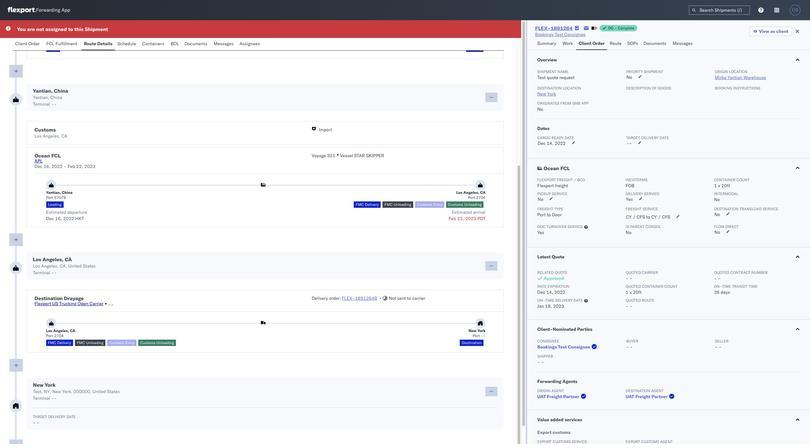Task type: vqa. For each thing, say whether or not it's contained in the screenshot.
freight
yes



Task type: locate. For each thing, give the bounding box(es) containing it.
1 vertical spatial loading
[[48, 202, 62, 207]]

1 uat freight partner link from the left
[[538, 394, 588, 400]]

20ft up quoted route - -
[[633, 290, 642, 295]]

documents for the left documents button
[[185, 41, 208, 47]]

bol
[[171, 41, 179, 47]]

ca,
[[60, 263, 67, 269]]

1 vertical spatial target
[[33, 415, 47, 420]]

app inside originates from smb app no
[[582, 101, 589, 106]]

uat for destination
[[626, 394, 635, 400]]

0 horizontal spatial mirko
[[46, 34, 57, 39]]

2022 down the "departure"
[[63, 216, 74, 222]]

client order button
[[577, 38, 608, 50], [13, 38, 44, 50]]

1 horizontal spatial agent
[[652, 389, 664, 394]]

x down the container
[[719, 183, 721, 189]]

ocean inside button
[[544, 165, 560, 172]]

on- up 35
[[715, 284, 723, 289]]

states inside los angeles, ca los angeles, ca, united states terminal --
[[83, 263, 96, 269]]

service right turnover
[[568, 225, 584, 229]]

0 horizontal spatial count
[[665, 284, 678, 289]]

1 terminal from the top
[[33, 101, 50, 107]]

agent down forwarding agents
[[552, 389, 564, 394]]

1 horizontal spatial --
[[627, 141, 632, 146]]

1 horizontal spatial messages
[[673, 41, 693, 46]]

estimated left the "departure"
[[46, 210, 66, 215]]

partner down agents
[[564, 394, 580, 400]]

date
[[66, 415, 76, 420]]

client order button down are
[[13, 38, 44, 50]]

location inside the destination location new york
[[563, 86, 582, 91]]

0 vertical spatial ocean
[[35, 153, 50, 159]]

fcl up flexport freight / bco flexport freight
[[561, 165, 570, 172]]

doc
[[538, 225, 546, 229]]

time for on-time delivery date
[[546, 298, 555, 303]]

flow direct
[[715, 225, 739, 229]]

documents button
[[642, 38, 671, 50], [182, 38, 211, 50]]

0 vertical spatial yantian
[[58, 34, 71, 39]]

no inside intermodal no
[[715, 197, 720, 203]]

jan
[[538, 304, 544, 309]]

1 vertical spatial 1
[[626, 290, 629, 295]]

consignee down parties
[[568, 345, 591, 350]]

states right 000000,
[[107, 389, 120, 395]]

ca up ca,
[[65, 257, 72, 263]]

loading for yantian, china port 57078 loading
[[469, 46, 482, 51]]

china for yantian, china port 57078 loading estimated departure dec 16, 2022 hkt
[[62, 190, 73, 195]]

warehouse down this
[[72, 34, 92, 39]]

app right smb
[[582, 101, 589, 106]]

0 vertical spatial shipment
[[85, 26, 108, 32]]

origin inside origin location mirko yantian warehouse
[[716, 69, 729, 74]]

0 horizontal spatial uat freight partner link
[[538, 394, 588, 400]]

order:
[[329, 296, 341, 302]]

2 horizontal spatial 2023
[[554, 304, 565, 309]]

shipment inside shipment name test quote request
[[538, 69, 557, 74]]

2022 inside the ocean fcl apl dec 16, 2022 - feb 22, 2023
[[52, 164, 63, 169]]

1 horizontal spatial documents button
[[642, 38, 671, 50]]

/ up consol in the right bottom of the page
[[659, 214, 661, 220]]

messages button left "assignees"
[[211, 38, 237, 50]]

date up ocean fcl button
[[660, 136, 670, 140]]

on- up jan
[[538, 298, 546, 303]]

on- inside the 'on-time transit time 35 days'
[[715, 284, 723, 289]]

2022
[[555, 141, 566, 146], [52, 164, 63, 169], [63, 216, 74, 222], [555, 290, 566, 295]]

uat freight partner link for origin
[[538, 394, 588, 400]]

view as client
[[760, 29, 789, 34]]

ocean down customs los angeles, ca
[[35, 153, 50, 159]]

quoted inside quoted route - -
[[626, 298, 642, 303]]

angeles, left ca,
[[41, 263, 59, 269]]

22, inside estimated arrival feb 22, 2023 pdt
[[458, 216, 465, 222]]

cy down the service
[[652, 214, 657, 220]]

flex-1891264b button
[[342, 296, 377, 302]]

instructions
[[734, 86, 761, 91]]

freight inside freight type port to door
[[538, 207, 554, 212]]

terminal down the test,
[[33, 396, 50, 402]]

bookings test consignee link
[[536, 31, 586, 38], [538, 344, 599, 351]]

client down you at the top
[[15, 41, 27, 47]]

0 horizontal spatial 22,
[[76, 164, 83, 169]]

0 vertical spatial 2704
[[477, 195, 486, 200]]

messages up overview button
[[673, 41, 693, 46]]

new inside new york port -- destination
[[469, 329, 477, 333]]

1 vertical spatial fcl
[[51, 153, 61, 159]]

1 vertical spatial fmc delivery
[[48, 341, 71, 346]]

35
[[715, 290, 720, 295]]

1 vertical spatial origin
[[716, 69, 729, 74]]

port inside freight type port to door
[[538, 212, 546, 218]]

number
[[752, 270, 768, 275]]

yes down doc
[[538, 230, 545, 236]]

0 horizontal spatial messages
[[214, 41, 234, 47]]

0 horizontal spatial 57078
[[54, 195, 66, 200]]

consignee up work
[[565, 32, 586, 37]]

test,
[[33, 389, 43, 395]]

fcl for ocean fcl
[[561, 165, 570, 172]]

test down nominated
[[558, 345, 567, 350]]

yantian up fulfillment
[[58, 34, 71, 39]]

quoted for quoted carrier - -
[[626, 270, 642, 275]]

2022 inside quoted contract number - - rate expiration dec 14, 2022
[[555, 290, 566, 295]]

1 horizontal spatial uat
[[626, 394, 635, 400]]

route
[[643, 298, 655, 303]]

0 horizontal spatial customs entry
[[109, 341, 135, 346]]

bookings
[[536, 32, 554, 37], [538, 345, 557, 350]]

feb inside estimated arrival feb 22, 2023 pdt
[[449, 216, 456, 222]]

agent up 'value added services' button
[[652, 389, 664, 394]]

apl link
[[35, 158, 43, 164]]

terminal inside yantian, china yantian, china terminal --
[[33, 101, 50, 107]]

on- for on-time transit time 35 days
[[715, 284, 723, 289]]

york inside the destination location new york
[[548, 91, 557, 97]]

voyage 321
[[312, 153, 336, 159]]

china inside yantian, china port 57078 loading estimated departure dec 16, 2022 hkt
[[62, 190, 73, 195]]

angeles, up arrival
[[464, 190, 480, 195]]

flex-1891264b
[[342, 296, 377, 302]]

0 vertical spatial 22,
[[76, 164, 83, 169]]

0 vertical spatial york
[[548, 91, 557, 97]]

0 vertical spatial mirko
[[46, 34, 57, 39]]

order down are
[[28, 41, 40, 47]]

count
[[737, 178, 750, 182], [665, 284, 678, 289]]

mirko inside mirko yantian warehouse port -- origin
[[46, 34, 57, 39]]

order left route button
[[593, 41, 605, 46]]

0 horizontal spatial los angeles, ca port 2704
[[46, 329, 75, 339]]

3 terminal from the top
[[33, 396, 50, 402]]

/ inside flexport freight / bco flexport freight
[[574, 178, 577, 182]]

0 vertical spatial bookings test consignee link
[[536, 31, 586, 38]]

on- for on-time delivery date
[[538, 298, 546, 303]]

delivery
[[642, 136, 659, 140], [556, 298, 573, 303]]

1 vertical spatial customs entry
[[109, 341, 135, 346]]

port inside yantian, china port 57078 loading estimated departure dec 16, 2022 hkt
[[46, 195, 53, 200]]

target inside 'target delivery date - -'
[[33, 415, 47, 420]]

0 horizontal spatial messages button
[[211, 38, 237, 50]]

- inside the ocean fcl apl dec 16, 2022 - feb 22, 2023
[[64, 164, 67, 169]]

yantian, for yantian, china port 57078 loading estimated departure dec 16, 2022 hkt
[[46, 190, 61, 195]]

united right 000000,
[[93, 389, 106, 395]]

1 horizontal spatial customs unloading
[[448, 202, 482, 207]]

0 vertical spatial forwarding
[[36, 7, 60, 13]]

14, down rate
[[547, 290, 554, 295]]

ocean for ocean fcl
[[544, 165, 560, 172]]

2 partner from the left
[[652, 394, 668, 400]]

57078 inside yantian, china port 57078 loading estimated departure dec 16, 2022 hkt
[[54, 195, 66, 200]]

bookings up the shipper
[[538, 345, 557, 350]]

cy up is
[[627, 214, 632, 220]]

warehouse inside mirko yantian warehouse port -- origin
[[72, 34, 92, 39]]

service up the service
[[645, 192, 660, 196]]

los inside customs los angeles, ca
[[35, 133, 42, 139]]

test down 1891264 at the top right of page
[[555, 32, 564, 37]]

client-nominated parties button
[[528, 320, 811, 339]]

0 horizontal spatial yes
[[538, 230, 545, 236]]

count right container
[[665, 284, 678, 289]]

20ft inside quoted container count 1 x 20ft
[[633, 290, 642, 295]]

app
[[61, 7, 70, 13], [582, 101, 589, 106]]

2 agent from the left
[[652, 389, 664, 394]]

0 horizontal spatial partner
[[564, 394, 580, 400]]

origin down forwarding agents
[[538, 389, 551, 394]]

1 vertical spatial entry
[[126, 341, 135, 346]]

1 vertical spatial los angeles, ca port 2704
[[46, 329, 75, 339]]

freight type port to door
[[538, 207, 564, 218]]

new inside the destination location new york
[[538, 91, 547, 97]]

0 vertical spatial fmc delivery
[[356, 202, 379, 207]]

1 horizontal spatial messages button
[[671, 38, 697, 50]]

2 uat from the left
[[626, 394, 635, 400]]

quoted container count 1 x 20ft
[[626, 284, 678, 295]]

los angeles, ca port 2704 up arrival
[[457, 190, 486, 200]]

16, right apl link
[[44, 164, 50, 169]]

sent
[[398, 296, 406, 302]]

count right the container
[[737, 178, 750, 182]]

0 horizontal spatial ocean
[[35, 153, 50, 159]]

no down intermodal
[[715, 197, 720, 203]]

route inside button
[[610, 41, 622, 46]]

2 terminal from the top
[[33, 270, 50, 276]]

2 estimated from the left
[[452, 210, 472, 215]]

uat for origin
[[538, 394, 546, 400]]

ca up the ocean fcl apl dec 16, 2022 - feb 22, 2023
[[61, 133, 67, 139]]

uat freight partner link for destination
[[626, 394, 677, 400]]

schedule
[[118, 41, 136, 47]]

loading inside yantian, china port 57078 loading estimated departure dec 16, 2022 hkt
[[48, 202, 62, 207]]

2023 inside the ocean fcl apl dec 16, 2022 - feb 22, 2023
[[84, 164, 95, 169]]

incoterms fob
[[626, 178, 648, 189]]

client-nominated parties
[[538, 327, 593, 333]]

is parent consol no
[[626, 225, 662, 236]]

route inside "button"
[[84, 41, 96, 47]]

1 partner from the left
[[564, 394, 580, 400]]

0 vertical spatial origin
[[48, 46, 58, 51]]

target delivery date
[[627, 136, 670, 140]]

partner for destination agent
[[652, 394, 668, 400]]

carrier up container
[[643, 270, 659, 275]]

0 horizontal spatial uat
[[538, 394, 546, 400]]

1 horizontal spatial feb
[[449, 216, 456, 222]]

dec inside quoted contract number - - rate expiration dec 14, 2022
[[538, 290, 546, 295]]

1 vertical spatial delivery
[[556, 298, 573, 303]]

no down pickup at top
[[538, 197, 544, 202]]

0 vertical spatial location
[[730, 69, 748, 74]]

uat freight partner
[[538, 394, 580, 400], [626, 394, 668, 400]]

destination for destination transload service
[[715, 207, 739, 212]]

2022 down ready at the right top
[[555, 141, 566, 146]]

14, inside quoted contract number - - rate expiration dec 14, 2022
[[547, 290, 554, 295]]

destination for destination location new york
[[538, 86, 562, 91]]

buyer - -
[[627, 339, 639, 350]]

quoted down "quoted carrier - -"
[[626, 284, 642, 289]]

forwarding for forwarding app
[[36, 7, 60, 13]]

freight up door
[[538, 207, 554, 212]]

2 cfs from the left
[[663, 214, 671, 220]]

freight up pickup service
[[556, 183, 569, 189]]

warehouse
[[72, 34, 92, 39], [744, 75, 767, 80]]

1 uat from the left
[[538, 394, 546, 400]]

1 horizontal spatial yes
[[627, 197, 633, 202]]

fulfillment
[[56, 41, 77, 47]]

0 horizontal spatial customs unloading
[[140, 341, 174, 346]]

yantian, china yantian, china terminal --
[[33, 88, 68, 107]]

ocean inside the ocean fcl apl dec 16, 2022 - feb 22, 2023
[[35, 153, 50, 159]]

service down flexport freight / bco flexport freight
[[552, 192, 568, 196]]

2022 down expiration
[[555, 290, 566, 295]]

time up jan 18, 2023
[[546, 298, 555, 303]]

x
[[719, 183, 721, 189], [630, 290, 632, 295]]

1 horizontal spatial carrier
[[643, 270, 659, 275]]

0 horizontal spatial --
[[108, 302, 114, 308]]

1 horizontal spatial app
[[582, 101, 589, 106]]

feb
[[68, 164, 75, 169], [449, 216, 456, 222]]

shipment down the overview
[[538, 69, 557, 74]]

location up mirko yantian warehouse link at the right top of the page
[[730, 69, 748, 74]]

forwarding up not
[[36, 7, 60, 13]]

/
[[574, 178, 577, 182], [633, 214, 636, 220], [659, 214, 661, 220]]

•
[[380, 296, 381, 302]]

route down the 'dg'
[[610, 41, 622, 46]]

terminal up the destination drayage
[[33, 270, 50, 276]]

route
[[610, 41, 622, 46], [84, 41, 96, 47]]

0 horizontal spatial cy
[[627, 214, 632, 220]]

1 horizontal spatial 57078
[[474, 39, 486, 44]]

20ft
[[722, 183, 731, 189], [633, 290, 642, 295]]

0 vertical spatial fmc unloading
[[385, 202, 412, 207]]

location inside origin location mirko yantian warehouse
[[730, 69, 748, 74]]

originates from smb app no
[[538, 101, 589, 112]]

route for route details
[[84, 41, 96, 47]]

14, down the cargo ready date
[[547, 141, 554, 146]]

0 horizontal spatial states
[[83, 263, 96, 269]]

1 vertical spatial yantian
[[728, 75, 743, 80]]

this
[[74, 26, 84, 32]]

0 horizontal spatial /
[[574, 178, 577, 182]]

fcl fulfillment
[[46, 41, 77, 47]]

estimated inside estimated arrival feb 22, 2023 pdt
[[452, 210, 472, 215]]

0 vertical spatial states
[[83, 263, 96, 269]]

1 horizontal spatial 2704
[[477, 195, 486, 200]]

0 vertical spatial 57078
[[474, 39, 486, 44]]

work button
[[560, 38, 577, 50]]

customs
[[35, 127, 56, 133], [417, 202, 433, 207], [448, 202, 464, 207], [109, 341, 125, 346], [140, 341, 156, 346]]

1 up quoted route - -
[[626, 290, 629, 295]]

forwarding for forwarding agents
[[538, 379, 562, 385]]

bookings test consignee down 1891264 at the top right of page
[[536, 32, 586, 37]]

x inside quoted container count 1 x 20ft
[[630, 290, 632, 295]]

0 horizontal spatial order
[[28, 41, 40, 47]]

1 vertical spatial mirko
[[716, 75, 727, 80]]

bookings test consignee link down client-nominated parties
[[538, 344, 599, 351]]

ocean for ocean fcl apl dec 16, 2022 - feb 22, 2023
[[35, 153, 50, 159]]

no down flow
[[715, 230, 721, 235]]

ca inside los angeles, ca los angeles, ca, united states terminal --
[[65, 257, 72, 263]]

ocean
[[35, 153, 50, 159], [544, 165, 560, 172]]

1 vertical spatial 2023
[[466, 216, 477, 222]]

1 horizontal spatial uat freight partner link
[[626, 394, 677, 400]]

terminal inside los angeles, ca los angeles, ca, united states terminal --
[[33, 270, 50, 276]]

los angeles, ca port 2704
[[457, 190, 486, 200], [46, 329, 75, 339]]

quoted inside "quoted carrier - -"
[[626, 270, 642, 275]]

warehouse up instructions
[[744, 75, 767, 80]]

dec
[[538, 141, 546, 146], [35, 164, 42, 169], [46, 216, 54, 222], [538, 290, 546, 295]]

states right ca,
[[83, 263, 96, 269]]

latest quote button
[[528, 248, 811, 267]]

1 vertical spatial terminal
[[33, 270, 50, 276]]

loading inside yantian, china port 57078 loading
[[469, 46, 482, 51]]

0 horizontal spatial time
[[546, 298, 555, 303]]

1 horizontal spatial x
[[719, 183, 721, 189]]

1 horizontal spatial route
[[610, 41, 622, 46]]

bookings test consignee down nominated
[[538, 345, 591, 350]]

partner
[[564, 394, 580, 400], [652, 394, 668, 400]]

quoted inside quoted container count 1 x 20ft
[[626, 284, 642, 289]]

china for yantian, china yantian, china terminal --
[[54, 88, 68, 94]]

-- down target delivery date
[[627, 141, 632, 146]]

fcl right apl link
[[51, 153, 61, 159]]

dg - complete
[[609, 26, 635, 30]]

2022 inside yantian, china port 57078 loading estimated departure dec 16, 2022 hkt
[[63, 216, 74, 222]]

bookings test consignee
[[536, 32, 586, 37], [538, 345, 591, 350]]

0 horizontal spatial 2023
[[84, 164, 95, 169]]

0 vertical spatial on-
[[715, 284, 723, 289]]

1 vertical spatial 16,
[[55, 216, 62, 222]]

port inside yantian, china port 57078 loading
[[466, 39, 473, 44]]

time right transit at the bottom
[[749, 284, 758, 289]]

pickup
[[538, 192, 551, 196]]

messages button up overview button
[[671, 38, 697, 50]]

2023 inside estimated arrival feb 22, 2023 pdt
[[466, 216, 477, 222]]

documents right bol button
[[185, 41, 208, 47]]

estimated inside yantian, china port 57078 loading estimated departure dec 16, 2022 hkt
[[46, 210, 66, 215]]

quoted route - -
[[626, 298, 655, 309]]

2 vertical spatial terminal
[[33, 396, 50, 402]]

1 uat freight partner from the left
[[538, 394, 580, 400]]

shipment up route details
[[85, 26, 108, 32]]

14,
[[547, 141, 554, 146], [547, 290, 554, 295]]

request
[[560, 75, 575, 80]]

client
[[579, 41, 592, 46], [15, 41, 27, 47]]

consol
[[646, 225, 662, 229]]

yantian, china port 57078 loading estimated departure dec 16, 2022 hkt
[[46, 190, 87, 222]]

destination transload service
[[715, 207, 779, 212]]

1 horizontal spatial mirko
[[716, 75, 727, 80]]

partner for origin agent
[[564, 394, 580, 400]]

intermodal no
[[715, 192, 739, 203]]

2 cy from the left
[[652, 214, 657, 220]]

1 horizontal spatial 2023
[[466, 216, 477, 222]]

angeles, up the ocean fcl apl dec 16, 2022 - feb 22, 2023
[[43, 133, 60, 139]]

china inside yantian, china port 57078 loading
[[475, 34, 486, 39]]

ocean up flexport freight / bco flexport freight
[[544, 165, 560, 172]]

fcl inside the ocean fcl apl dec 16, 2022 - feb 22, 2023
[[51, 153, 61, 159]]

0 vertical spatial loading
[[469, 46, 482, 51]]

mirko yantian warehouse port -- origin
[[46, 34, 92, 51]]

1 vertical spatial flex-
[[342, 296, 355, 302]]

2 uat freight partner link from the left
[[626, 394, 677, 400]]

freight down origin agent
[[547, 394, 563, 400]]

fcl down the "assigned"
[[46, 41, 54, 47]]

shipper
[[538, 354, 554, 359]]

to left door
[[547, 212, 551, 218]]

20ft inside container count 1 x 20ft
[[722, 183, 731, 189]]

yantian, inside yantian, china port 57078 loading
[[459, 34, 474, 39]]

app up you are not assigned to this shipment
[[61, 7, 70, 13]]

yantian, for yantian, china yantian, china terminal --
[[33, 88, 53, 94]]

2023
[[84, 164, 95, 169], [466, 216, 477, 222], [554, 304, 565, 309]]

united inside los angeles, ca los angeles, ca, united states terminal --
[[68, 263, 82, 269]]

messages
[[673, 41, 693, 46], [214, 41, 234, 47]]

2 vertical spatial consignee
[[568, 345, 591, 350]]

date for dec 14, 2022
[[565, 136, 575, 140]]

x up quoted route - -
[[630, 290, 632, 295]]

york inside new york test, ny, new york, 000000, united states terminal --
[[45, 382, 56, 389]]

booking
[[716, 86, 733, 91]]

16, left hkt
[[55, 216, 62, 222]]

quoted left route
[[626, 298, 642, 303]]

1 agent from the left
[[552, 389, 564, 394]]

los angeles, ca port 2704 down us
[[46, 329, 75, 339]]

delivery order:
[[312, 296, 341, 302]]

yes down fob
[[627, 197, 633, 202]]

mirko yantian warehouse link
[[716, 75, 767, 80]]

os button
[[789, 3, 803, 17]]

57078 inside yantian, china port 57078 loading
[[474, 39, 486, 44]]

0 vertical spatial quote
[[547, 75, 559, 80]]

fmc
[[356, 202, 364, 207], [385, 202, 393, 207], [48, 341, 56, 346], [77, 341, 85, 346]]

documents button up overview button
[[642, 38, 671, 50]]

destination inside new york port -- destination
[[462, 341, 482, 346]]

quote up approved
[[555, 270, 568, 275]]

uat freight partner for destination
[[626, 394, 668, 400]]

2 uat freight partner from the left
[[626, 394, 668, 400]]

0 horizontal spatial app
[[61, 7, 70, 13]]

1 horizontal spatial origin
[[538, 389, 551, 394]]

0 vertical spatial test
[[555, 32, 564, 37]]

2 horizontal spatial origin
[[716, 69, 729, 74]]

flexport
[[538, 178, 557, 182], [538, 183, 554, 189], [35, 301, 51, 307]]

0 vertical spatial carrier
[[643, 270, 659, 275]]

forwarding up origin agent
[[538, 379, 562, 385]]

18,
[[546, 304, 552, 309]]

1 horizontal spatial yantian
[[728, 75, 743, 80]]

complete
[[618, 26, 635, 30]]

1 vertical spatial york
[[478, 329, 486, 333]]

target for target delivery date
[[627, 136, 641, 140]]

angeles, inside customs los angeles, ca
[[43, 133, 60, 139]]

1 estimated from the left
[[46, 210, 66, 215]]

york for new york port -- destination
[[478, 329, 486, 333]]

yantian
[[58, 34, 71, 39], [728, 75, 743, 80]]

origin inside mirko yantian warehouse port -- origin
[[48, 46, 58, 51]]

documents up overview button
[[644, 41, 667, 46]]

1 down the container
[[715, 183, 717, 189]]

yantian inside mirko yantian warehouse port -- origin
[[58, 34, 71, 39]]

origin
[[48, 46, 58, 51], [716, 69, 729, 74], [538, 389, 551, 394]]

consignee
[[565, 32, 586, 37], [538, 339, 560, 344], [568, 345, 591, 350]]

0 vertical spatial --
[[627, 141, 632, 146]]

china
[[475, 34, 486, 39], [54, 88, 68, 94], [50, 95, 62, 100], [62, 190, 73, 195]]

time
[[723, 284, 732, 289], [749, 284, 758, 289], [546, 298, 555, 303]]

fmc unloading
[[385, 202, 412, 207], [77, 341, 104, 346]]

messages left "assignees"
[[214, 41, 234, 47]]

parties
[[578, 327, 593, 333]]

1 horizontal spatial loading
[[469, 46, 482, 51]]

0 vertical spatial 20ft
[[722, 183, 731, 189]]

no
[[627, 74, 633, 80], [538, 106, 544, 112], [538, 197, 544, 202], [715, 197, 720, 203], [715, 212, 721, 218], [715, 230, 721, 235], [626, 230, 632, 236]]

flex- up summary
[[536, 25, 551, 31]]

destination inside the destination location new york
[[538, 86, 562, 91]]

quoted for quoted route - -
[[626, 298, 642, 303]]

bookings test consignee link up work
[[536, 31, 586, 38]]

1 vertical spatial bookings test consignee link
[[538, 344, 599, 351]]

0 vertical spatial united
[[68, 263, 82, 269]]

0 horizontal spatial forwarding
[[36, 7, 60, 13]]

cy / cfs to cy / cfs
[[627, 214, 671, 220]]

0 vertical spatial consignee
[[565, 32, 586, 37]]

2 vertical spatial york
[[45, 382, 56, 389]]

quote down the name
[[547, 75, 559, 80]]

type
[[555, 207, 564, 212]]

date right ready at the right top
[[565, 136, 575, 140]]

quoted inside quoted contract number - - rate expiration dec 14, 2022
[[715, 270, 730, 275]]

york inside new york port -- destination
[[478, 329, 486, 333]]

fcl fulfillment button
[[44, 38, 81, 50]]

destination for destination drayage
[[35, 295, 63, 302]]

1 horizontal spatial united
[[93, 389, 106, 395]]

customs entry
[[417, 202, 443, 207], [109, 341, 135, 346]]

united right ca,
[[68, 263, 82, 269]]

1 vertical spatial warehouse
[[744, 75, 767, 80]]

flex- for 1891264
[[536, 25, 551, 31]]

flexport for carrier
[[35, 301, 51, 307]]

yantian, inside yantian, china port 57078 loading estimated departure dec 16, 2022 hkt
[[46, 190, 61, 195]]

contract
[[731, 270, 751, 275]]

overview
[[538, 57, 557, 63]]

0 horizontal spatial loading
[[48, 202, 62, 207]]

1 horizontal spatial customs entry
[[417, 202, 443, 207]]

1 horizontal spatial target
[[627, 136, 641, 140]]

1 inside quoted container count 1 x 20ft
[[626, 290, 629, 295]]



Task type: describe. For each thing, give the bounding box(es) containing it.
description
[[627, 86, 651, 91]]

container
[[715, 178, 736, 182]]

arrival
[[474, 210, 486, 215]]

on-time delivery date
[[538, 298, 584, 303]]

summary
[[538, 41, 557, 46]]

days
[[721, 290, 731, 295]]

drayage
[[64, 295, 84, 302]]

0 vertical spatial bookings
[[536, 32, 554, 37]]

ca down flexport us trucking open carrier
[[70, 329, 75, 333]]

vessel star skipper
[[340, 153, 384, 159]]

origin for origin agent
[[538, 389, 551, 394]]

schedule button
[[115, 38, 140, 50]]

states inside new york test, ny, new york, 000000, united states terminal --
[[107, 389, 120, 395]]

0 horizontal spatial client
[[15, 41, 27, 47]]

york for new york test, ny, new york, 000000, united states terminal --
[[45, 382, 56, 389]]

date up parties
[[574, 298, 584, 303]]

x inside container count 1 x 20ft
[[719, 183, 721, 189]]

view
[[760, 29, 770, 34]]

related quote
[[538, 270, 568, 275]]

forwarding app link
[[8, 7, 70, 13]]

0 horizontal spatial client order button
[[13, 38, 44, 50]]

customs
[[553, 430, 571, 436]]

1 cfs from the left
[[637, 214, 646, 220]]

origin for origin location mirko yantian warehouse
[[716, 69, 729, 74]]

0 horizontal spatial documents button
[[182, 38, 211, 50]]

booking instructions
[[716, 86, 761, 91]]

1 vertical spatial customs unloading
[[140, 341, 174, 346]]

location for york
[[563, 86, 582, 91]]

1 horizontal spatial fmc unloading
[[385, 202, 412, 207]]

22, inside the ocean fcl apl dec 16, 2022 - feb 22, 2023
[[76, 164, 83, 169]]

warehouse inside origin location mirko yantian warehouse
[[744, 75, 767, 80]]

quoted carrier - -
[[626, 270, 659, 282]]

0 horizontal spatial shipment
[[85, 26, 108, 32]]

quoted for quoted contract number - - rate expiration dec 14, 2022
[[715, 270, 730, 275]]

os
[[793, 8, 799, 12]]

bol button
[[168, 38, 182, 50]]

of
[[652, 86, 657, 91]]

carrier inside "quoted carrier - -"
[[643, 270, 659, 275]]

16, inside yantian, china port 57078 loading estimated departure dec 16, 2022 hkt
[[55, 216, 62, 222]]

pickup service
[[538, 192, 568, 196]]

forwarding agents
[[538, 379, 578, 385]]

2 horizontal spatial /
[[659, 214, 661, 220]]

united inside new york test, ny, new york, 000000, united states terminal --
[[93, 389, 106, 395]]

assignees button
[[237, 38, 264, 50]]

delivery service
[[626, 192, 660, 196]]

route for route
[[610, 41, 622, 46]]

date for --
[[660, 136, 670, 140]]

smb
[[573, 101, 581, 106]]

port inside mirko yantian warehouse port -- origin
[[46, 39, 53, 44]]

angeles, up ca,
[[42, 257, 64, 263]]

0 vertical spatial los angeles, ca port 2704
[[457, 190, 486, 200]]

quoted for quoted container count 1 x 20ft
[[626, 284, 642, 289]]

0 vertical spatial freight
[[557, 178, 573, 182]]

value added services
[[538, 417, 583, 423]]

16, inside the ocean fcl apl dec 16, 2022 - feb 22, 2023
[[44, 164, 50, 169]]

57078 for yantian, china port 57078 loading estimated departure dec 16, 2022 hkt
[[54, 195, 66, 200]]

to down the service
[[647, 214, 651, 220]]

0 vertical spatial fcl
[[46, 41, 54, 47]]

flex- for 1891264b
[[342, 296, 355, 302]]

container
[[643, 284, 664, 289]]

you are not assigned to this shipment
[[17, 26, 108, 32]]

count inside quoted container count 1 x 20ft
[[665, 284, 678, 289]]

fcl for ocean fcl apl dec 16, 2022 - feb 22, 2023
[[51, 153, 61, 159]]

los angeles, ca los angeles, ca, united states terminal --
[[33, 257, 96, 276]]

freight up cy / cfs to cy / cfs
[[626, 207, 642, 212]]

2 horizontal spatial time
[[749, 284, 758, 289]]

0 horizontal spatial delivery
[[556, 298, 573, 303]]

ready
[[552, 136, 564, 140]]

1 horizontal spatial client order
[[579, 41, 605, 46]]

0 horizontal spatial client order
[[15, 41, 40, 47]]

quote
[[552, 254, 565, 260]]

dec inside the ocean fcl apl dec 16, 2022 - feb 22, 2023
[[35, 164, 42, 169]]

originates
[[538, 101, 560, 106]]

client-
[[538, 327, 553, 333]]

import
[[319, 127, 332, 133]]

destination location new york
[[538, 86, 582, 97]]

flexport us trucking open carrier
[[35, 301, 103, 307]]

agents
[[563, 379, 578, 385]]

quoted contract number - - rate expiration dec 14, 2022
[[538, 270, 768, 295]]

services
[[565, 417, 583, 423]]

origin location mirko yantian warehouse
[[716, 69, 767, 80]]

1 horizontal spatial order
[[593, 41, 605, 46]]

0 vertical spatial bookings test consignee
[[536, 32, 586, 37]]

count inside container count 1 x 20ft
[[737, 178, 750, 182]]

star
[[354, 153, 365, 159]]

cargo ready date
[[538, 136, 575, 140]]

0 horizontal spatial fmc unloading
[[77, 341, 104, 346]]

nominated
[[553, 327, 577, 333]]

1 horizontal spatial client
[[579, 41, 592, 46]]

fob
[[626, 183, 635, 189]]

0 horizontal spatial carrier
[[413, 296, 426, 302]]

no inside originates from smb app no
[[538, 106, 544, 112]]

not
[[36, 26, 44, 32]]

0 horizontal spatial fmc delivery
[[48, 341, 71, 346]]

ca up arrival
[[481, 190, 486, 195]]

1 vertical spatial bookings test consignee
[[538, 345, 591, 350]]

to inside freight type port to door
[[547, 212, 551, 218]]

yantian, for yantian, china port 57078 loading
[[459, 34, 474, 39]]

feb inside the ocean fcl apl dec 16, 2022 - feb 22, 2023
[[68, 164, 75, 169]]

time for on-time transit time 35 days
[[723, 284, 732, 289]]

incoterms
[[626, 178, 648, 182]]

transload
[[740, 207, 763, 212]]

1 vertical spatial freight
[[556, 183, 569, 189]]

origin agent
[[538, 389, 564, 394]]

yantian inside origin location mirko yantian warehouse
[[728, 75, 743, 80]]

2 vertical spatial test
[[558, 345, 567, 350]]

no down priority
[[627, 74, 633, 80]]

destination for destination agent
[[626, 389, 651, 394]]

assignees
[[240, 41, 260, 47]]

uat freight partner for origin
[[538, 394, 580, 400]]

0 horizontal spatial 2704
[[54, 334, 64, 339]]

buyer
[[627, 339, 639, 344]]

documents for documents button to the right
[[644, 41, 667, 46]]

flex-1891264
[[536, 25, 573, 31]]

flexport for flexport
[[538, 178, 557, 182]]

0 vertical spatial delivery
[[642, 136, 659, 140]]

0 vertical spatial 14,
[[547, 141, 554, 146]]

0 vertical spatial customs entry
[[417, 202, 443, 207]]

shipment
[[645, 69, 664, 74]]

customs inside customs los angeles, ca
[[35, 127, 56, 133]]

dec inside yantian, china port 57078 loading estimated departure dec 16, 2022 hkt
[[46, 216, 54, 222]]

yantian, china port 57078 loading
[[459, 34, 486, 51]]

ca inside customs los angeles, ca
[[61, 133, 67, 139]]

Search Shipments (/) text field
[[689, 5, 751, 15]]

to left this
[[68, 26, 73, 32]]

bco
[[578, 178, 586, 182]]

priority shipment
[[627, 69, 664, 74]]

0 vertical spatial entry
[[434, 202, 443, 207]]

angeles, down us
[[53, 329, 69, 333]]

loading for yantian, china port 57078 loading estimated departure dec 16, 2022 hkt
[[48, 202, 62, 207]]

1 cy from the left
[[627, 214, 632, 220]]

delivery inside 'target delivery date - -'
[[48, 415, 65, 420]]

mirko inside origin location mirko yantian warehouse
[[716, 75, 727, 80]]

1 inside container count 1 x 20ft
[[715, 183, 717, 189]]

route details button
[[81, 38, 115, 50]]

freight service
[[626, 207, 659, 212]]

dg
[[609, 26, 614, 30]]

cargo
[[538, 136, 551, 140]]

1 horizontal spatial /
[[633, 214, 636, 220]]

pdt
[[478, 216, 486, 222]]

new york link
[[538, 91, 557, 97]]

dates
[[538, 126, 550, 131]]

from
[[561, 101, 572, 106]]

estimated arrival feb 22, 2023 pdt
[[449, 210, 486, 222]]

is
[[626, 225, 630, 229]]

target for target delivery date - -
[[33, 415, 47, 420]]

agent for destination agent
[[652, 389, 664, 394]]

flow
[[715, 225, 725, 229]]

sops button
[[625, 38, 642, 50]]

destination agent
[[626, 389, 664, 394]]

client
[[777, 29, 789, 34]]

to right sent
[[407, 296, 411, 302]]

no inside is parent consol no
[[626, 230, 632, 236]]

1891264
[[551, 25, 573, 31]]

57078 for yantian, china port 57078 loading
[[474, 39, 486, 44]]

flexport. image
[[8, 7, 36, 13]]

china for yantian, china port 57078 loading
[[475, 34, 486, 39]]

no up flow
[[715, 212, 721, 218]]

1 vertical spatial quote
[[555, 270, 568, 275]]

port inside new york port -- destination
[[473, 334, 480, 339]]

value
[[538, 417, 550, 423]]

service right transload
[[763, 207, 779, 212]]

latest quote
[[538, 254, 565, 260]]

agent for origin agent
[[552, 389, 564, 394]]

test inside shipment name test quote request
[[538, 75, 546, 80]]

1 vertical spatial flexport
[[538, 183, 554, 189]]

freight down destination agent
[[636, 394, 651, 400]]

1 horizontal spatial fmc delivery
[[356, 202, 379, 207]]

terminal inside new york test, ny, new york, 000000, united states terminal --
[[33, 396, 50, 402]]

you
[[17, 26, 26, 32]]

as
[[771, 29, 776, 34]]

location for yantian
[[730, 69, 748, 74]]

1 horizontal spatial client order button
[[577, 38, 608, 50]]

value added services button
[[528, 411, 811, 430]]

latest
[[538, 254, 551, 260]]

quote inside shipment name test quote request
[[547, 75, 559, 80]]

1 vertical spatial consignee
[[538, 339, 560, 344]]

on-time transit time 35 days
[[715, 284, 758, 295]]

related
[[538, 270, 554, 275]]

priority
[[627, 69, 644, 74]]

new york test, ny, new york, 000000, united states terminal --
[[33, 382, 120, 402]]

parent
[[631, 225, 645, 229]]

1 vertical spatial bookings
[[538, 345, 557, 350]]



